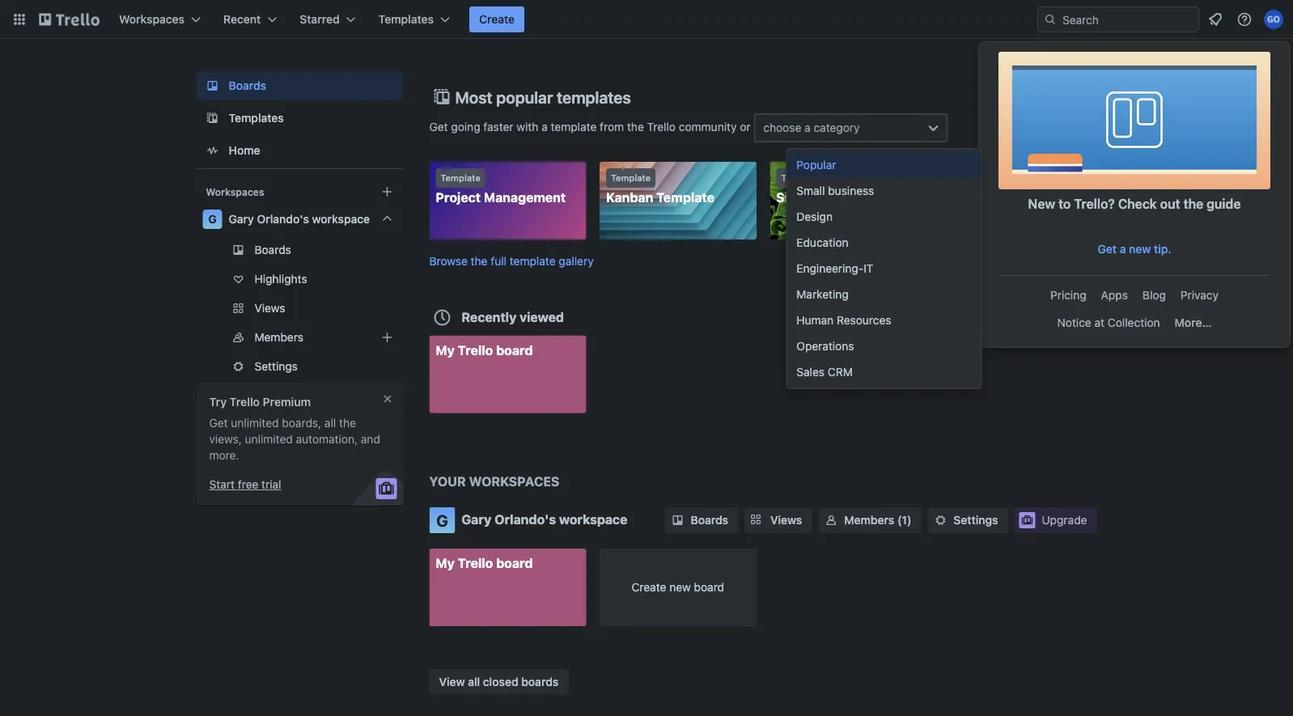 Task type: vqa. For each thing, say whether or not it's contained in the screenshot.
the moving
no



Task type: describe. For each thing, give the bounding box(es) containing it.
get for get a new tip.
[[1098, 242, 1117, 256]]

trello inside try trello premium get unlimited boards, all the views, unlimited automation, and more.
[[230, 395, 260, 409]]

board image
[[203, 76, 222, 96]]

most popular templates
[[455, 87, 631, 106]]

blog link
[[1137, 283, 1173, 308]]

2 my trello board from the top
[[436, 556, 533, 571]]

engineering-
[[797, 262, 864, 275]]

(1)
[[898, 514, 912, 527]]

all inside button
[[468, 675, 480, 689]]

workspaces button
[[109, 6, 211, 32]]

create for create new board
[[632, 581, 667, 594]]

management
[[484, 190, 566, 205]]

resources
[[837, 314, 892, 327]]

new inside get a new tip. button
[[1129, 242, 1152, 256]]

choose a category
[[764, 121, 860, 134]]

get a new tip. button
[[999, 236, 1271, 262]]

back to home image
[[39, 6, 100, 32]]

trello?
[[1075, 196, 1115, 212]]

settings for the topmost settings link
[[255, 360, 298, 373]]

0 vertical spatial template
[[551, 120, 597, 133]]

closed
[[483, 675, 519, 689]]

the inside try trello premium get unlimited boards, all the views, unlimited automation, and more.
[[339, 417, 356, 430]]

small business
[[797, 184, 875, 198]]

recently
[[462, 309, 517, 325]]

engineering-it
[[797, 262, 874, 275]]

from
[[600, 120, 624, 133]]

to
[[1059, 196, 1071, 212]]

0 vertical spatial unlimited
[[231, 417, 279, 430]]

more… button
[[1169, 310, 1219, 336]]

automation,
[[296, 433, 358, 446]]

views,
[[209, 433, 242, 446]]

boards link for highlights
[[196, 237, 404, 263]]

1 sm image from the left
[[824, 512, 840, 529]]

0 horizontal spatial templates
[[229, 111, 284, 125]]

recent
[[223, 13, 261, 26]]

1 vertical spatial gary
[[462, 512, 492, 527]]

template kanban template
[[606, 173, 715, 205]]

view all closed boards
[[439, 675, 559, 689]]

starred
[[300, 13, 340, 26]]

members (1)
[[845, 514, 912, 527]]

boards link for views
[[665, 508, 738, 533]]

tip.
[[1154, 242, 1172, 256]]

with
[[517, 120, 539, 133]]

highlights
[[255, 272, 307, 286]]

try trello premium get unlimited boards, all the views, unlimited automation, and more.
[[209, 395, 380, 462]]

settings for settings link to the bottom
[[954, 514, 999, 527]]

at
[[1095, 316, 1105, 329]]

your workspaces
[[429, 474, 560, 489]]

blog
[[1143, 289, 1166, 302]]

create button
[[470, 6, 525, 32]]

templates inside popup button
[[379, 13, 434, 26]]

new to trello? check out the guide
[[1029, 196, 1241, 212]]

notice at collection link
[[1051, 310, 1167, 336]]

template for remote
[[952, 173, 992, 183]]

0 horizontal spatial gary
[[229, 213, 254, 226]]

highlights link
[[196, 266, 404, 292]]

upgrade
[[1042, 514, 1088, 527]]

going
[[451, 120, 481, 133]]

2 my trello board link from the top
[[429, 549, 586, 627]]

members for members (1)
[[845, 514, 895, 527]]

1 vertical spatial gary orlando's workspace
[[462, 512, 628, 527]]

get a new tip.
[[1098, 242, 1172, 256]]

category
[[814, 121, 860, 134]]

faster
[[484, 120, 514, 133]]

2 vertical spatial board
[[694, 581, 725, 594]]

kanban
[[606, 190, 654, 205]]

1 vertical spatial unlimited
[[245, 433, 293, 446]]

human
[[797, 314, 834, 327]]

marketing
[[797, 288, 849, 301]]

0 vertical spatial orlando's
[[257, 213, 309, 226]]

1 my from the top
[[436, 342, 455, 358]]

most
[[455, 87, 493, 106]]

education
[[797, 236, 849, 249]]

boards,
[[282, 417, 321, 430]]

0 horizontal spatial a
[[542, 120, 548, 133]]

templates button
[[369, 6, 460, 32]]

members link
[[196, 325, 404, 351]]

the right "from"
[[627, 120, 644, 133]]

1 my trello board link from the top
[[429, 336, 586, 413]]

business
[[828, 184, 875, 198]]

trial
[[262, 478, 281, 491]]

0 notifications image
[[1206, 10, 1226, 29]]

small
[[797, 184, 825, 198]]

pricing link
[[1044, 283, 1093, 308]]

2 my from the top
[[436, 556, 455, 571]]

project inside template simple project board
[[823, 190, 868, 205]]

templates link
[[196, 104, 404, 133]]

template for simple
[[781, 173, 821, 183]]

get inside try trello premium get unlimited boards, all the views, unlimited automation, and more.
[[209, 417, 228, 430]]

a for choose a category
[[805, 121, 811, 134]]

add image
[[378, 328, 397, 347]]

sales crm
[[797, 366, 853, 379]]

or
[[740, 120, 751, 133]]

and
[[361, 433, 380, 446]]

template project management
[[436, 173, 566, 205]]

get going faster with a template from the trello community or
[[429, 120, 754, 133]]

browse the full template gallery
[[429, 254, 594, 268]]

premium
[[263, 395, 311, 409]]

create for create
[[479, 13, 515, 26]]

home link
[[196, 136, 404, 165]]

view all closed boards button
[[429, 669, 569, 695]]

design
[[797, 210, 833, 223]]

gallery
[[559, 254, 594, 268]]

recent button
[[214, 6, 287, 32]]

new
[[1029, 196, 1056, 212]]

create new board
[[632, 581, 725, 594]]

boards
[[522, 675, 559, 689]]

0 vertical spatial workspace
[[312, 213, 370, 226]]

crm
[[828, 366, 853, 379]]

the right out
[[1184, 196, 1204, 212]]

0 vertical spatial boards link
[[196, 71, 404, 100]]



Task type: locate. For each thing, give the bounding box(es) containing it.
my
[[436, 342, 455, 358], [436, 556, 455, 571]]

unlimited
[[231, 417, 279, 430], [245, 433, 293, 446]]

privacy
[[1181, 289, 1219, 302]]

0 horizontal spatial workspaces
[[119, 13, 185, 26]]

0 vertical spatial views link
[[196, 295, 404, 321]]

1 horizontal spatial workspaces
[[206, 186, 264, 198]]

unlimited down boards,
[[245, 433, 293, 446]]

privacy link
[[1175, 283, 1226, 308]]

collection
[[1108, 316, 1161, 329]]

2 vertical spatial boards link
[[665, 508, 738, 533]]

0 horizontal spatial gary orlando's workspace
[[229, 213, 370, 226]]

my trello board
[[436, 342, 533, 358], [436, 556, 533, 571]]

settings right (1)
[[954, 514, 999, 527]]

create a workspace image
[[378, 182, 397, 202]]

project
[[436, 190, 481, 205], [823, 190, 868, 205]]

0 horizontal spatial sm image
[[824, 512, 840, 529]]

members for members
[[255, 331, 304, 344]]

2 horizontal spatial get
[[1098, 242, 1117, 256]]

template inside template project management
[[441, 173, 481, 183]]

try
[[209, 395, 227, 409]]

template inside template remote team hub
[[952, 173, 992, 183]]

1 my trello board from the top
[[436, 342, 533, 358]]

your
[[429, 474, 466, 489]]

0 vertical spatial all
[[325, 417, 336, 430]]

template simple project board
[[777, 173, 908, 205]]

templates
[[557, 87, 631, 106]]

1 horizontal spatial create
[[632, 581, 667, 594]]

1 vertical spatial boards link
[[196, 237, 404, 263]]

views for the bottommost views link
[[771, 514, 803, 527]]

2 horizontal spatial a
[[1120, 242, 1126, 256]]

0 horizontal spatial views link
[[196, 295, 404, 321]]

1 horizontal spatial members
[[845, 514, 895, 527]]

1 horizontal spatial gary orlando's workspace
[[462, 512, 628, 527]]

1 vertical spatial views link
[[745, 508, 812, 533]]

1 horizontal spatial gary
[[462, 512, 492, 527]]

out
[[1161, 196, 1181, 212]]

all right view
[[468, 675, 480, 689]]

the left full
[[471, 254, 488, 268]]

settings link
[[196, 354, 404, 380], [928, 508, 1008, 533]]

gary down your workspaces
[[462, 512, 492, 527]]

template down the templates
[[551, 120, 597, 133]]

0 horizontal spatial settings link
[[196, 354, 404, 380]]

team
[[998, 190, 1032, 205]]

1 horizontal spatial templates
[[379, 13, 434, 26]]

a inside button
[[1120, 242, 1126, 256]]

gary orlando's workspace
[[229, 213, 370, 226], [462, 512, 628, 527]]

get for get going faster with a template from the trello community or
[[429, 120, 448, 133]]

get up apps
[[1098, 242, 1117, 256]]

1 vertical spatial new
[[670, 581, 691, 594]]

all
[[325, 417, 336, 430], [468, 675, 480, 689]]

settings link right (1)
[[928, 508, 1008, 533]]

views
[[255, 302, 285, 315], [771, 514, 803, 527]]

primary element
[[0, 0, 1294, 39]]

0 horizontal spatial g
[[208, 213, 217, 226]]

start free trial
[[209, 478, 281, 491]]

views for views link to the top
[[255, 302, 285, 315]]

gary orlando (garyorlando) image
[[1264, 10, 1284, 29]]

boards link up highlights link
[[196, 237, 404, 263]]

1 horizontal spatial project
[[823, 190, 868, 205]]

popular
[[797, 158, 837, 172]]

0 horizontal spatial orlando's
[[257, 213, 309, 226]]

project inside template project management
[[436, 190, 481, 205]]

0 horizontal spatial all
[[325, 417, 336, 430]]

1 vertical spatial templates
[[229, 111, 284, 125]]

g
[[208, 213, 217, 226], [436, 511, 448, 530]]

workspaces inside dropdown button
[[119, 13, 185, 26]]

boards for highlights
[[255, 243, 291, 257]]

1 vertical spatial orlando's
[[495, 512, 556, 527]]

all up automation,
[[325, 417, 336, 430]]

g down your
[[436, 511, 448, 530]]

2 vertical spatial boards
[[691, 514, 729, 527]]

sm image right (1)
[[933, 512, 949, 529]]

templates
[[379, 13, 434, 26], [229, 111, 284, 125]]

new left tip.
[[1129, 242, 1152, 256]]

boards right sm icon
[[691, 514, 729, 527]]

template board image
[[203, 108, 222, 128]]

choose
[[764, 121, 802, 134]]

2 sm image from the left
[[933, 512, 949, 529]]

0 horizontal spatial members
[[255, 331, 304, 344]]

1 horizontal spatial views link
[[745, 508, 812, 533]]

more…
[[1175, 316, 1212, 329]]

1 vertical spatial views
[[771, 514, 803, 527]]

board
[[496, 342, 533, 358], [496, 556, 533, 571], [694, 581, 725, 594]]

sm image
[[824, 512, 840, 529], [933, 512, 949, 529]]

1 vertical spatial create
[[632, 581, 667, 594]]

sales
[[797, 366, 825, 379]]

templates right starred popup button
[[379, 13, 434, 26]]

1 horizontal spatial get
[[429, 120, 448, 133]]

0 vertical spatial boards
[[229, 79, 266, 92]]

1 vertical spatial my trello board
[[436, 556, 533, 571]]

template up small
[[781, 173, 821, 183]]

open information menu image
[[1237, 11, 1253, 28]]

0 vertical spatial new
[[1129, 242, 1152, 256]]

gary orlando's workspace up highlights link
[[229, 213, 370, 226]]

settings up premium
[[255, 360, 298, 373]]

1 vertical spatial workspace
[[559, 512, 628, 527]]

gary down home
[[229, 213, 254, 226]]

0 horizontal spatial new
[[670, 581, 691, 594]]

template up kanban
[[611, 173, 651, 183]]

1 vertical spatial my
[[436, 556, 455, 571]]

1 vertical spatial my trello board link
[[429, 549, 586, 627]]

get up views,
[[209, 417, 228, 430]]

notice at collection
[[1058, 316, 1161, 329]]

0 vertical spatial my
[[436, 342, 455, 358]]

0 horizontal spatial workspace
[[312, 213, 370, 226]]

0 vertical spatial my trello board link
[[429, 336, 586, 413]]

1 vertical spatial workspaces
[[206, 186, 264, 198]]

0 vertical spatial templates
[[379, 13, 434, 26]]

new to trello? check out the guide link
[[999, 52, 1271, 235]]

search image
[[1044, 13, 1057, 26]]

2 vertical spatial get
[[209, 417, 228, 430]]

boards link up templates link
[[196, 71, 404, 100]]

template for kanban
[[611, 173, 651, 183]]

1 horizontal spatial settings
[[954, 514, 999, 527]]

0 vertical spatial settings link
[[196, 354, 404, 380]]

a left tip.
[[1120, 242, 1126, 256]]

free
[[238, 478, 259, 491]]

template up remote
[[952, 173, 992, 183]]

template inside template simple project board
[[781, 173, 821, 183]]

boards for views
[[691, 514, 729, 527]]

a
[[542, 120, 548, 133], [805, 121, 811, 134], [1120, 242, 1126, 256]]

1 vertical spatial settings
[[954, 514, 999, 527]]

project up browse
[[436, 190, 481, 205]]

0 vertical spatial get
[[429, 120, 448, 133]]

0 vertical spatial g
[[208, 213, 217, 226]]

home image
[[203, 141, 222, 160]]

settings
[[255, 360, 298, 373], [954, 514, 999, 527]]

create inside button
[[479, 13, 515, 26]]

boards up highlights
[[255, 243, 291, 257]]

0 horizontal spatial project
[[436, 190, 481, 205]]

1 horizontal spatial all
[[468, 675, 480, 689]]

1 vertical spatial all
[[468, 675, 480, 689]]

upgrade button
[[1015, 508, 1097, 533]]

the
[[627, 120, 644, 133], [1184, 196, 1204, 212], [471, 254, 488, 268], [339, 417, 356, 430]]

1 vertical spatial template
[[510, 254, 556, 268]]

check
[[1119, 196, 1157, 212]]

a right with
[[542, 120, 548, 133]]

1 vertical spatial board
[[496, 556, 533, 571]]

operations
[[797, 340, 854, 353]]

0 horizontal spatial create
[[479, 13, 515, 26]]

1 horizontal spatial new
[[1129, 242, 1152, 256]]

members down highlights
[[255, 331, 304, 344]]

0 vertical spatial board
[[496, 342, 533, 358]]

the up automation,
[[339, 417, 356, 430]]

board
[[871, 190, 908, 205]]

2 project from the left
[[823, 190, 868, 205]]

notice
[[1058, 316, 1092, 329]]

0 vertical spatial members
[[255, 331, 304, 344]]

a for get a new tip.
[[1120, 242, 1126, 256]]

new down sm icon
[[670, 581, 691, 594]]

0 horizontal spatial views
[[255, 302, 285, 315]]

0 vertical spatial views
[[255, 302, 285, 315]]

boards link up create new board
[[665, 508, 738, 533]]

templates up home
[[229, 111, 284, 125]]

1 horizontal spatial g
[[436, 511, 448, 530]]

settings link down "members" link
[[196, 354, 404, 380]]

remote
[[947, 190, 995, 205]]

0 horizontal spatial get
[[209, 417, 228, 430]]

view
[[439, 675, 465, 689]]

template right full
[[510, 254, 556, 268]]

full
[[491, 254, 507, 268]]

new
[[1129, 242, 1152, 256], [670, 581, 691, 594]]

template for project
[[441, 173, 481, 183]]

workspaces
[[469, 474, 560, 489]]

get inside button
[[1098, 242, 1117, 256]]

viewed
[[520, 309, 564, 325]]

get
[[429, 120, 448, 133], [1098, 242, 1117, 256], [209, 417, 228, 430]]

trello
[[647, 120, 676, 133], [458, 342, 493, 358], [230, 395, 260, 409], [458, 556, 493, 571]]

home
[[229, 144, 260, 157]]

0 vertical spatial gary
[[229, 213, 254, 226]]

1 horizontal spatial workspace
[[559, 512, 628, 527]]

orlando's down workspaces
[[495, 512, 556, 527]]

1 horizontal spatial orlando's
[[495, 512, 556, 527]]

1 horizontal spatial sm image
[[933, 512, 949, 529]]

1 vertical spatial boards
[[255, 243, 291, 257]]

0 vertical spatial my trello board
[[436, 342, 533, 358]]

1 horizontal spatial a
[[805, 121, 811, 134]]

pricing
[[1051, 289, 1087, 302]]

1 project from the left
[[436, 190, 481, 205]]

1 horizontal spatial views
[[771, 514, 803, 527]]

starred button
[[290, 6, 366, 32]]

template remote team hub
[[947, 173, 1061, 205]]

0 vertical spatial workspaces
[[119, 13, 185, 26]]

a right choose
[[805, 121, 811, 134]]

1 vertical spatial get
[[1098, 242, 1117, 256]]

unlimited up views,
[[231, 417, 279, 430]]

0 vertical spatial gary orlando's workspace
[[229, 213, 370, 226]]

get left going
[[429, 120, 448, 133]]

it
[[864, 262, 874, 275]]

browse
[[429, 254, 468, 268]]

g down home icon
[[208, 213, 217, 226]]

apps link
[[1095, 283, 1135, 308]]

1 horizontal spatial settings link
[[928, 508, 1008, 533]]

1 vertical spatial settings link
[[928, 508, 1008, 533]]

hub
[[1035, 190, 1061, 205]]

Search field
[[1057, 7, 1199, 32]]

orlando's
[[257, 213, 309, 226], [495, 512, 556, 527]]

0 vertical spatial create
[[479, 13, 515, 26]]

community
[[679, 120, 737, 133]]

orlando's up highlights
[[257, 213, 309, 226]]

all inside try trello premium get unlimited boards, all the views, unlimited automation, and more.
[[325, 417, 336, 430]]

1 vertical spatial g
[[436, 511, 448, 530]]

boards right board image
[[229, 79, 266, 92]]

sm image left members (1)
[[824, 512, 840, 529]]

browse the full template gallery link
[[429, 254, 594, 268]]

1 vertical spatial members
[[845, 514, 895, 527]]

apps
[[1102, 289, 1128, 302]]

my trello board link
[[429, 336, 586, 413], [429, 549, 586, 627]]

start free trial button
[[209, 477, 281, 493]]

project up the design
[[823, 190, 868, 205]]

members left (1)
[[845, 514, 895, 527]]

human resources
[[797, 314, 892, 327]]

template down going
[[441, 173, 481, 183]]

0 vertical spatial settings
[[255, 360, 298, 373]]

gary orlando's workspace down workspaces
[[462, 512, 628, 527]]

sm image
[[670, 512, 686, 529]]

0 horizontal spatial settings
[[255, 360, 298, 373]]

template right kanban
[[657, 190, 715, 205]]

recently viewed
[[462, 309, 564, 325]]

simple
[[777, 190, 820, 205]]



